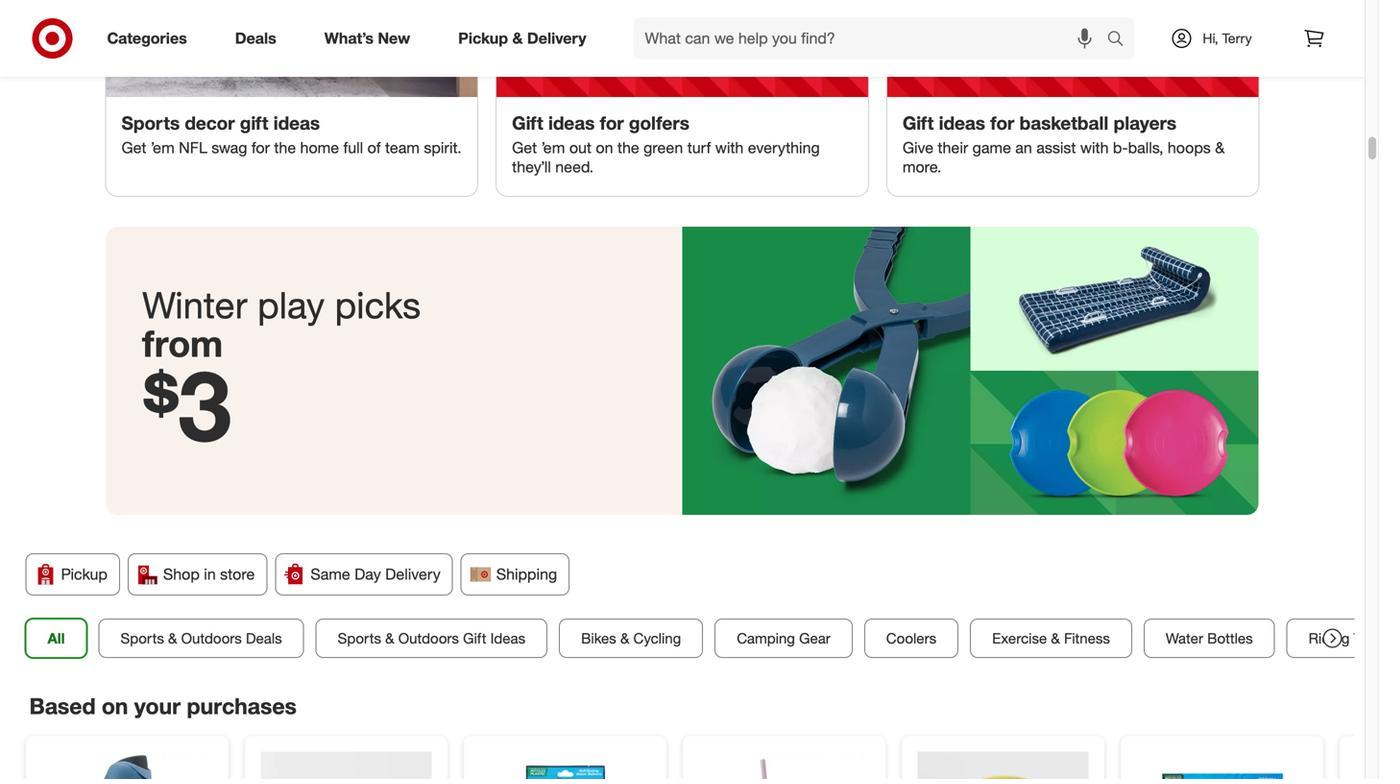 Task type: describe. For each thing, give the bounding box(es) containing it.
picks
[[335, 283, 421, 327]]

home
[[300, 138, 339, 157]]

out
[[570, 138, 592, 157]]

players
[[1114, 112, 1177, 134]]

riding toys
[[1309, 629, 1380, 647]]

all
[[48, 629, 65, 647]]

search
[[1099, 31, 1145, 50]]

gift
[[240, 112, 269, 134]]

1 vertical spatial on
[[102, 693, 128, 720]]

riding
[[1309, 629, 1350, 647]]

hi,
[[1203, 30, 1219, 47]]

decor
[[185, 112, 235, 134]]

same day delivery button
[[275, 553, 453, 596]]

the inside "sports decor gift ideas get 'em nfl swag for the home full of team spirit."
[[274, 138, 296, 157]]

shop
[[163, 565, 200, 584]]

need.
[[556, 157, 594, 176]]

swag
[[212, 138, 247, 157]]

sports for deals
[[121, 629, 164, 647]]

gear
[[800, 629, 831, 647]]

hi, terry
[[1203, 30, 1253, 47]]

ideas for gift ideas for golfers
[[549, 112, 595, 134]]

deals link
[[219, 17, 301, 60]]

your
[[134, 693, 181, 720]]

b-
[[1114, 138, 1129, 157]]

store
[[220, 565, 255, 584]]

shipping
[[497, 565, 557, 584]]

gift for gift ideas for golfers
[[512, 112, 544, 134]]

what's new link
[[308, 17, 434, 60]]

categories
[[107, 29, 187, 48]]

What can we help you find? suggestions appear below search field
[[634, 17, 1112, 60]]

exercise & fitness button
[[971, 619, 1133, 658]]

coolers button
[[865, 619, 959, 658]]

cycling
[[634, 629, 682, 647]]

on inside gift ideas for golfers get 'em out on the green turf with everything they'll need.
[[596, 138, 614, 157]]

get for sports
[[122, 138, 147, 157]]

& for sports & outdoors deals
[[168, 629, 177, 647]]

they'll
[[512, 157, 551, 176]]

full
[[344, 138, 363, 157]]

exercise
[[993, 629, 1048, 647]]

& inside gift ideas for basketball players give their game an assist with b-balls, hoops & more.
[[1216, 138, 1225, 157]]

gift ideas for golfers get 'em out on the green turf with everything they'll need.
[[512, 112, 820, 176]]

same
[[311, 565, 350, 584]]

deals inside button
[[246, 629, 282, 647]]

assist
[[1037, 138, 1077, 157]]

spirit.
[[424, 138, 462, 157]]

ideas for gift ideas for basketball players
[[939, 112, 986, 134]]

shipping button
[[461, 553, 570, 596]]

bikes
[[581, 629, 617, 647]]

green
[[644, 138, 683, 157]]

same day delivery
[[311, 565, 441, 584]]

play
[[258, 283, 325, 327]]

their
[[938, 138, 969, 157]]

coolers
[[887, 629, 937, 647]]

for for golfers
[[600, 112, 624, 134]]

'em for gift
[[542, 138, 565, 157]]

'em for sports
[[151, 138, 175, 157]]

camping gear button
[[715, 619, 853, 658]]

sports & outdoors gift ideas button
[[316, 619, 548, 658]]

based on your purchases
[[29, 693, 297, 720]]

categories link
[[91, 17, 211, 60]]

fitness
[[1065, 629, 1111, 647]]

sports & outdoors gift ideas
[[338, 629, 526, 647]]

toys
[[1354, 629, 1380, 647]]

balls,
[[1129, 138, 1164, 157]]

bottles
[[1208, 629, 1254, 647]]

bikes & cycling button
[[559, 619, 704, 658]]

water
[[1166, 629, 1204, 647]]

14" classic beach ball - sun squad™ image
[[918, 752, 1089, 779]]

of
[[368, 138, 381, 157]]

sports for ideas
[[122, 112, 180, 134]]

hoops
[[1168, 138, 1212, 157]]

& for exercise & fitness
[[1052, 629, 1061, 647]]

sports for gift
[[338, 629, 381, 647]]

terry
[[1223, 30, 1253, 47]]

water bottles
[[1166, 629, 1254, 647]]

sports & outdoors deals button
[[99, 619, 304, 658]]

delivery for pickup & delivery
[[527, 29, 587, 48]]

ideas inside "sports decor gift ideas get 'em nfl swag for the home full of team spirit."
[[274, 112, 320, 134]]

& for sports & outdoors gift ideas
[[385, 629, 395, 647]]

based
[[29, 693, 96, 720]]

shop in store button
[[128, 553, 267, 596]]



Task type: locate. For each thing, give the bounding box(es) containing it.
golfers
[[629, 112, 690, 134]]

an
[[1016, 138, 1033, 157]]

1 get from the left
[[122, 138, 147, 157]]

exercise & fitness
[[993, 629, 1111, 647]]

delivery for same day delivery
[[385, 565, 441, 584]]

pickup & delivery
[[458, 29, 587, 48]]

deals up "gift"
[[235, 29, 277, 48]]

0 vertical spatial delivery
[[527, 29, 587, 48]]

0 vertical spatial pickup
[[458, 29, 508, 48]]

1 vertical spatial pickup
[[61, 565, 108, 584]]

2 get from the left
[[512, 138, 537, 157]]

1 horizontal spatial ideas
[[549, 112, 595, 134]]

0 vertical spatial deals
[[235, 29, 277, 48]]

outdoors for gift
[[399, 629, 459, 647]]

1 horizontal spatial on
[[596, 138, 614, 157]]

team
[[385, 138, 420, 157]]

with right the turf on the top of page
[[716, 138, 744, 157]]

sports inside "sports decor gift ideas get 'em nfl swag for the home full of team spirit."
[[122, 112, 180, 134]]

0 horizontal spatial pickup
[[61, 565, 108, 584]]

bikes & cycling
[[581, 629, 682, 647]]

1 horizontal spatial outdoors
[[399, 629, 459, 647]]

get for gift
[[512, 138, 537, 157]]

0 horizontal spatial ideas
[[274, 112, 320, 134]]

more.
[[903, 157, 942, 176]]

get inside gift ideas for golfers get 'em out on the green turf with everything they'll need.
[[512, 138, 537, 157]]

get left nfl
[[122, 138, 147, 157]]

all button
[[25, 619, 87, 658]]

turf
[[688, 138, 711, 157]]

1 horizontal spatial pickup
[[458, 29, 508, 48]]

2 horizontal spatial ideas
[[939, 112, 986, 134]]

what's
[[325, 29, 374, 48]]

pickup up all
[[61, 565, 108, 584]]

'em inside "sports decor gift ideas get 'em nfl swag for the home full of team spirit."
[[151, 138, 175, 157]]

ideas
[[491, 629, 526, 647]]

on right out
[[596, 138, 614, 157]]

0 horizontal spatial 'em
[[151, 138, 175, 157]]

water bottles button
[[1144, 619, 1276, 658]]

1 the from the left
[[274, 138, 296, 157]]

2 ideas from the left
[[549, 112, 595, 134]]

with inside gift ideas for golfers get 'em out on the green turf with everything they'll need.
[[716, 138, 744, 157]]

0 horizontal spatial outdoors
[[181, 629, 242, 647]]

1 horizontal spatial gift
[[512, 112, 544, 134]]

winter play picks from
[[142, 283, 421, 366]]

'em
[[151, 138, 175, 157], [542, 138, 565, 157]]

'em inside gift ideas for golfers get 'em out on the green turf with everything they'll need.
[[542, 138, 565, 157]]

pickup inside pickup & delivery link
[[458, 29, 508, 48]]

0 horizontal spatial delivery
[[385, 565, 441, 584]]

on left "your"
[[102, 693, 128, 720]]

pickup inside 'pickup' button
[[61, 565, 108, 584]]

gift for gift ideas for basketball players
[[903, 112, 934, 134]]

camping
[[737, 629, 796, 647]]

outdoors for deals
[[181, 629, 242, 647]]

delivery inside button
[[385, 565, 441, 584]]

gift left ideas
[[463, 629, 487, 647]]

for
[[600, 112, 624, 134], [991, 112, 1015, 134], [252, 138, 270, 157]]

1 horizontal spatial 'em
[[542, 138, 565, 157]]

sports down same day delivery button
[[338, 629, 381, 647]]

sports
[[122, 112, 180, 134], [121, 629, 164, 647], [338, 629, 381, 647]]

sports decor gift ideas get 'em nfl swag for the home full of team spirit.
[[122, 112, 462, 157]]

for down "gift"
[[252, 138, 270, 157]]

with left the b-
[[1081, 138, 1109, 157]]

get inside "sports decor gift ideas get 'em nfl swag for the home full of team spirit."
[[122, 138, 147, 157]]

for inside "sports decor gift ideas get 'em nfl swag for the home full of team spirit."
[[252, 138, 270, 157]]

pickup right new
[[458, 29, 508, 48]]

1 horizontal spatial the
[[618, 138, 640, 157]]

2 'em from the left
[[542, 138, 565, 157]]

bunch o balloons tropical party rapid-filling self-sealing water balloons by zuru image
[[1137, 752, 1308, 779], [1137, 752, 1308, 779]]

ideas
[[274, 112, 320, 134], [549, 112, 595, 134], [939, 112, 986, 134]]

2 horizontal spatial for
[[991, 112, 1015, 134]]

0 horizontal spatial gift
[[463, 629, 487, 647]]

nfl
[[179, 138, 207, 157]]

owala freesip 24oz stainless steel water bottle image
[[42, 752, 213, 779], [42, 752, 213, 779]]

dumbbell - all in motion™ image
[[261, 752, 432, 779], [261, 752, 432, 779]]

the left green
[[618, 138, 640, 157]]

winter
[[142, 283, 247, 327]]

sports & outdoors deals
[[121, 629, 282, 647]]

sports up "your"
[[121, 629, 164, 647]]

1 horizontal spatial for
[[600, 112, 624, 134]]

& for bikes & cycling
[[621, 629, 630, 647]]

deals
[[235, 29, 277, 48], [246, 629, 282, 647]]

riding toys button
[[1287, 619, 1380, 658]]

sports up nfl
[[122, 112, 180, 134]]

gift up they'll
[[512, 112, 544, 134]]

gift inside gift ideas for basketball players give their game an assist with b-balls, hoops & more.
[[903, 112, 934, 134]]

1 horizontal spatial with
[[1081, 138, 1109, 157]]

0 horizontal spatial get
[[122, 138, 147, 157]]

ideas up their
[[939, 112, 986, 134]]

ideas inside gift ideas for golfers get 'em out on the green turf with everything they'll need.
[[549, 112, 595, 134]]

for for basketball
[[991, 112, 1015, 134]]

for inside gift ideas for basketball players give their game an assist with b-balls, hoops & more.
[[991, 112, 1015, 134]]

bunch o balloons 3pk rapid-filling self-sealing water balloons by zuru image
[[480, 752, 651, 779], [480, 752, 651, 779]]

3 ideas from the left
[[939, 112, 986, 134]]

0 horizontal spatial with
[[716, 138, 744, 157]]

pickup for pickup
[[61, 565, 108, 584]]

outdoors down in
[[181, 629, 242, 647]]

outdoors
[[181, 629, 242, 647], [399, 629, 459, 647]]

the inside gift ideas for golfers get 'em out on the green turf with everything they'll need.
[[618, 138, 640, 157]]

shop in store
[[163, 565, 255, 584]]

ideas up out
[[549, 112, 595, 134]]

give
[[903, 138, 934, 157]]

with
[[716, 138, 744, 157], [1081, 138, 1109, 157]]

'em left nfl
[[151, 138, 175, 157]]

the
[[274, 138, 296, 157], [618, 138, 640, 157]]

pickup
[[458, 29, 508, 48], [61, 565, 108, 584]]

for inside gift ideas for golfers get 'em out on the green turf with everything they'll need.
[[600, 112, 624, 134]]

get up they'll
[[512, 138, 537, 157]]

$3
[[142, 346, 232, 464]]

what's new
[[325, 29, 410, 48]]

deals down store
[[246, 629, 282, 647]]

1 'em from the left
[[151, 138, 175, 157]]

1 ideas from the left
[[274, 112, 320, 134]]

2 horizontal spatial gift
[[903, 112, 934, 134]]

purchases
[[187, 693, 297, 720]]

gift up give
[[903, 112, 934, 134]]

outdoors left ideas
[[399, 629, 459, 647]]

1 horizontal spatial delivery
[[527, 29, 587, 48]]

everything
[[748, 138, 820, 157]]

0 horizontal spatial the
[[274, 138, 296, 157]]

2 outdoors from the left
[[399, 629, 459, 647]]

0 horizontal spatial on
[[102, 693, 128, 720]]

pickup & delivery link
[[442, 17, 611, 60]]

new
[[378, 29, 410, 48]]

pickup for pickup & delivery
[[458, 29, 508, 48]]

'em left out
[[542, 138, 565, 157]]

game
[[973, 138, 1012, 157]]

gift ideas for basketball players give their game an assist with b-balls, hoops & more.
[[903, 112, 1225, 176]]

2 the from the left
[[618, 138, 640, 157]]

0 vertical spatial on
[[596, 138, 614, 157]]

the left home
[[274, 138, 296, 157]]

0 horizontal spatial for
[[252, 138, 270, 157]]

1 vertical spatial deals
[[246, 629, 282, 647]]

1 horizontal spatial get
[[512, 138, 537, 157]]

gift inside button
[[463, 629, 487, 647]]

camping gear
[[737, 629, 831, 647]]

day
[[355, 565, 381, 584]]

with inside gift ideas for basketball players give their game an assist with b-balls, hoops & more.
[[1081, 138, 1109, 157]]

ideas inside gift ideas for basketball players give their game an assist with b-balls, hoops & more.
[[939, 112, 986, 134]]

basketball
[[1020, 112, 1109, 134]]

search button
[[1099, 17, 1145, 63]]

for left golfers
[[600, 112, 624, 134]]

get
[[122, 138, 147, 157], [512, 138, 537, 157]]

&
[[513, 29, 523, 48], [1216, 138, 1225, 157], [168, 629, 177, 647], [385, 629, 395, 647], [621, 629, 630, 647], [1052, 629, 1061, 647]]

1 vertical spatial delivery
[[385, 565, 441, 584]]

1 with from the left
[[716, 138, 744, 157]]

1 outdoors from the left
[[181, 629, 242, 647]]

2 with from the left
[[1081, 138, 1109, 157]]

simple modern trek 40oz stainless steel lidded tumbler powder coat image
[[699, 752, 870, 779], [699, 752, 870, 779]]

gift inside gift ideas for golfers get 'em out on the green turf with everything they'll need.
[[512, 112, 544, 134]]

gift
[[512, 112, 544, 134], [903, 112, 934, 134], [463, 629, 487, 647]]

ideas up home
[[274, 112, 320, 134]]

delivery
[[527, 29, 587, 48], [385, 565, 441, 584]]

& for pickup & delivery
[[513, 29, 523, 48]]

from
[[142, 321, 223, 366]]

on
[[596, 138, 614, 157], [102, 693, 128, 720]]

pickup button
[[25, 553, 120, 596]]

for up game
[[991, 112, 1015, 134]]

in
[[204, 565, 216, 584]]



Task type: vqa. For each thing, say whether or not it's contained in the screenshot.
March 10
no



